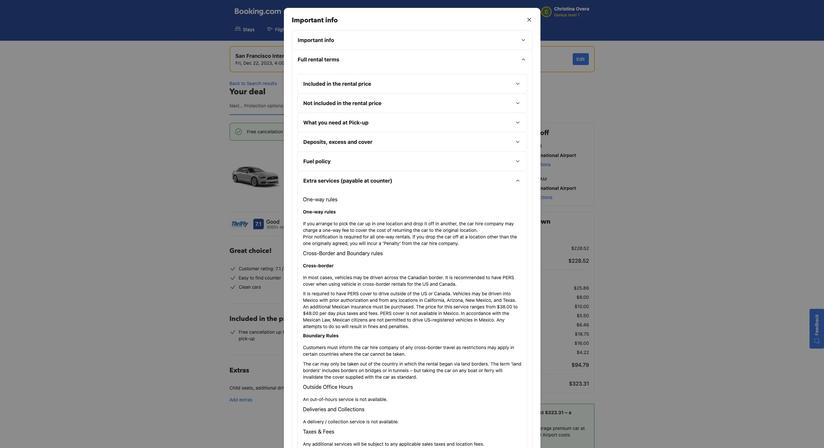 Task type: vqa. For each thing, say whether or not it's contained in the screenshot.
rentals to the bottom
yes



Task type: locate. For each thing, give the bounding box(es) containing it.
2 san francisco international airport from the top
[[497, 186, 576, 191]]

/
[[282, 266, 283, 272], [325, 419, 326, 425]]

1 vertical spatial any
[[303, 442, 311, 447]]

48 inside free cancellation up to 48 hours before pick-up
[[288, 329, 294, 335]]

you right agreed;
[[350, 241, 357, 246]]

0 horizontal spatial fees.
[[368, 311, 379, 317]]

1 vertical spatial fees.
[[474, 442, 484, 447]]

4
[[295, 164, 298, 170]]

1 horizontal spatial pers
[[380, 311, 391, 317]]

1 horizontal spatial /
[[325, 419, 326, 425]]

0 vertical spatial services
[[318, 178, 339, 184]]

us up california,
[[421, 291, 427, 297]]

0 vertical spatial with
[[319, 298, 328, 303]]

pick- inside button
[[508, 162, 519, 167]]

in most cases, vehicles may be driven across the canadian border. it is recommended to have pers cover when using vehicle in cross-border rentals for the us and canada.
[[303, 275, 514, 287]]

deal…
[[505, 417, 519, 423]]

1 horizontal spatial –
[[565, 410, 568, 416]]

sun,
[[497, 176, 506, 182]]

1 horizontal spatial cars
[[371, 275, 380, 281]]

prior
[[329, 298, 339, 303]]

info inside dropdown button
[[324, 37, 334, 43]]

taxes & fees
[[303, 429, 334, 435]]

a up "premium"
[[569, 410, 571, 416]]

drivers
[[278, 385, 292, 391]]

loc/dist
[[484, 313, 504, 319]]

with left prior
[[319, 298, 328, 303]]

0 vertical spatial driven
[[370, 275, 383, 281]]

international down extra services (payable at counter)
[[318, 195, 345, 201]]

may inside the in most cases, vehicles may be driven across the canadian border. it is recommended to have pers cover when using vehicle in cross-border rentals for the us and canada.
[[353, 275, 362, 281]]

pers up permitted
[[380, 311, 391, 317]]

invalidate
[[303, 375, 323, 380]]

if up charge
[[303, 221, 306, 227]]

san
[[235, 53, 245, 59], [497, 153, 505, 158], [497, 186, 505, 191], [287, 195, 295, 201], [484, 433, 492, 438]]

1 vertical spatial in
[[461, 311, 465, 317]]

1 vertical spatial fri,
[[497, 143, 504, 149]]

important info inside button
[[439, 221, 470, 227]]

if right the rentals.
[[412, 234, 415, 240]]

car inside at that time of year, the average premium car at san francisco international airport costs $408.89!
[[573, 426, 579, 432]]

to
[[484, 237, 489, 242], [484, 276, 489, 282]]

info inside button
[[462, 221, 470, 227]]

0 vertical spatial for
[[363, 234, 369, 240]]

cabrio
[[353, 150, 365, 155]]

1 vertical spatial to
[[484, 276, 489, 282]]

drive left outside
[[378, 291, 389, 297]]

airport inside san francisco international airport shuttle bus
[[346, 195, 361, 201]]

1 san francisco international airport from the top
[[497, 153, 576, 158]]

– left but at the right of the page
[[410, 368, 412, 374]]

1 horizontal spatial car
[[484, 217, 495, 226]]

0 horizontal spatial it
[[303, 291, 306, 297]]

free down well-
[[335, 284, 344, 290]]

to up ap
[[484, 276, 489, 282]]

1 vertical spatial before
[[308, 329, 322, 335]]

cross- up which
[[414, 345, 428, 351]]

supplied by thrifty image
[[230, 219, 250, 229]]

arizona,
[[447, 298, 464, 303]]

2 cross- from the top
[[303, 263, 318, 269]]

fee for veh lic fee
[[502, 350, 510, 356]]

1 horizontal spatial mexico.
[[479, 318, 495, 323]]

pay up conc
[[490, 276, 498, 282]]

tax down chg
[[521, 313, 530, 319]]

1 vertical spatial instructions
[[527, 195, 552, 200]]

cover up permitted
[[393, 311, 404, 317]]

service up collections
[[338, 397, 354, 403]]

mexico.
[[443, 311, 460, 317], [479, 318, 495, 323]]

rental right full on the top of the page
[[308, 57, 323, 62]]

one-way rules down 'extra'
[[303, 197, 337, 203]]

international inside san francisco international airport fri, dec 22, 2023, 4:00 pm
[[272, 53, 305, 59]]

airport inside skip to main content element
[[446, 27, 460, 32]]

view inside button
[[497, 162, 507, 167]]

2 to from the top
[[484, 276, 489, 282]]

0 vertical spatial car
[[358, 27, 366, 32]]

fee
[[505, 286, 513, 291], [513, 295, 521, 300], [526, 341, 533, 347], [502, 350, 510, 356]]

important down the flight
[[298, 37, 323, 43]]

a inside the this car is costing you just $323.31 – a fantastic deal…
[[569, 410, 571, 416]]

way down san francisco international airport shuttle bus
[[314, 209, 323, 215]]

border inside the customers must inform the car hire company of any cross-border travel as restrictions may apply in certain countries where the car cannot be taken.
[[428, 345, 442, 351]]

with down cust
[[492, 311, 501, 317]]

2 vertical spatial important
[[439, 221, 461, 227]]

0 horizontal spatial pick-
[[349, 120, 362, 126]]

– up "premium"
[[565, 410, 568, 416]]

dec for sun,
[[508, 176, 516, 182]]

fees. down at
[[474, 442, 484, 447]]

important up the flight
[[292, 16, 323, 25]]

hire up cannot
[[370, 345, 378, 351]]

services inside extra services (payable at counter) dropdown button
[[318, 178, 339, 184]]

1 view from the top
[[497, 162, 507, 167]]

2 view from the top
[[497, 195, 507, 200]]

began
[[439, 361, 453, 367]]

cross-border and boundary rules
[[303, 251, 383, 257]]

0 horizontal spatial hire
[[370, 345, 378, 351]]

costs
[[558, 433, 570, 438]]

easy to find counter
[[239, 275, 281, 281]]

us down canadian
[[422, 282, 428, 287]]

one- up notification
[[322, 228, 332, 233]]

cancellation down options
[[258, 129, 283, 135]]

1 cross- from the top
[[303, 251, 319, 257]]

a
[[319, 228, 321, 233], [465, 234, 468, 240], [379, 241, 381, 246], [569, 410, 571, 416]]

view inside 'button'
[[497, 195, 507, 200]]

hotel
[[327, 27, 338, 32]]

at left bags
[[364, 178, 369, 184]]

1 vertical spatial it
[[303, 291, 306, 297]]

one-way rules down san francisco international airport shuttle bus
[[303, 209, 336, 215]]

to
[[241, 81, 245, 86], [291, 129, 295, 135], [333, 221, 338, 227], [350, 228, 354, 233], [429, 228, 433, 233], [486, 275, 490, 281], [250, 275, 254, 281], [330, 291, 335, 297], [373, 291, 377, 297], [513, 304, 518, 310], [407, 318, 411, 323], [323, 324, 327, 330], [283, 329, 287, 335], [385, 442, 389, 447]]

rental
[[308, 57, 323, 62], [342, 81, 357, 87], [352, 100, 367, 106], [426, 361, 438, 367]]

francisco inside san francisco international airport shuttle bus
[[297, 195, 317, 201]]

1 large bag
[[295, 174, 320, 179]]

hire up 'location.'
[[475, 221, 483, 227]]

1 horizontal spatial 48
[[296, 129, 302, 135]]

restrictions
[[462, 345, 486, 351]]

required inside the if you arrange to pick the car up in one location and drop it off in another, the car hire company may charge a one-way fee to cover the cost of returning the car to the original location. prior notification is required for all one-way rentals. if you drop the car off at a location other than the one originally agreed; you will incur a 'penalty' from the car hire company.
[[344, 234, 361, 240]]

convertible ford mustang cabrio or similar
[[287, 146, 383, 155]]

2 pay from the top
[[490, 276, 498, 282]]

important info
[[292, 16, 338, 25], [298, 37, 334, 43], [439, 221, 470, 227]]

delivery
[[307, 419, 324, 425]]

service for a delivery / collection service is not available.
[[349, 419, 365, 425]]

1 horizontal spatial drop-
[[523, 129, 540, 138]]

transportation
[[484, 341, 524, 347]]

into
[[503, 291, 511, 297]]

– inside the car may only be taken out of the country in which the rental began via land borders. the term 'land borders' includes borders on bridges or in tunnels – but taking the car on any boat or ferry will invalidate the cover supplied with the car as standard.
[[410, 368, 412, 374]]

price up available
[[425, 304, 436, 310]]

any inside the car may only be taken out of the country in which the rental began via land borders. the term 'land borders' includes borders on bridges or in tunnels – but taking the car on any boat or ferry will invalidate the cover supplied with the car as standard.
[[459, 368, 466, 374]]

available
[[419, 311, 437, 317]]

0 horizontal spatial in
[[303, 275, 307, 281]]

customer
[[239, 266, 259, 272]]

not down purchased.
[[410, 311, 417, 317]]

view down sun,
[[497, 195, 507, 200]]

rentals inside skip to main content element
[[367, 27, 382, 32]]

fri,
[[235, 60, 242, 66], [497, 143, 504, 149]]

dec left the 22,
[[243, 60, 252, 66]]

tax
[[521, 313, 530, 319], [525, 323, 534, 328]]

· right 22 on the right top of page
[[521, 143, 522, 149]]

1 horizontal spatial driven
[[488, 291, 501, 297]]

1 vertical spatial an
[[303, 397, 308, 403]]

instructions for view pick-up instructions
[[526, 162, 551, 167]]

instructions inside 'button'
[[527, 195, 552, 200]]

1 pay from the top
[[490, 237, 498, 242]]

to pay at pick-up
[[484, 276, 523, 282]]

0 vertical spatial vehicles
[[335, 275, 352, 281]]

you up charge
[[307, 221, 315, 227]]

0 vertical spatial in
[[303, 275, 307, 281]]

0 horizontal spatial drop
[[413, 221, 423, 227]]

boundary down attempts
[[303, 333, 325, 339]]

available. for an out-of-hours service is not available.
[[368, 397, 387, 403]]

4:00 down pick-up location element at the left of the page
[[274, 60, 284, 66]]

1 horizontal spatial as
[[456, 345, 461, 351]]

at inside dropdown button
[[342, 120, 347, 126]]

1 vertical spatial us
[[421, 291, 427, 297]]

unlimited mileage down citizens
[[335, 329, 373, 335]]

land
[[461, 361, 470, 367]]

not up collections
[[359, 397, 366, 403]]

0 vertical spatial free
[[247, 129, 256, 135]]

rentals
[[367, 27, 382, 32], [391, 282, 406, 287]]

francisco inside san francisco international airport fri, dec 22, 2023, 4:00 pm
[[246, 53, 271, 59]]

bus
[[302, 202, 309, 207]]

hours down what
[[303, 129, 315, 135]]

and inside the in most cases, vehicles may be driven across the canadian border. it is recommended to have pers cover when using vehicle in cross-border rentals for the us and canada.
[[430, 282, 438, 287]]

may up "includes"
[[320, 361, 329, 367]]

0 vertical spatial dec
[[243, 60, 252, 66]]

any additional services will be subject to any applicable sales taxes and location fees.
[[303, 442, 484, 447]]

0 horizontal spatial taxes
[[347, 311, 358, 317]]

san inside san francisco international airport shuttle bus
[[287, 195, 295, 201]]

0 horizontal spatial ·
[[521, 143, 522, 149]]

or
[[366, 150, 370, 155], [428, 291, 433, 297], [382, 368, 387, 374], [478, 368, 483, 374]]

at right "premium"
[[581, 426, 585, 432]]

francisco
[[246, 53, 271, 59], [507, 153, 529, 158], [507, 186, 529, 191], [297, 195, 317, 201], [493, 433, 514, 438]]

be
[[363, 275, 369, 281], [482, 291, 487, 297], [384, 304, 390, 310], [386, 352, 391, 357], [340, 361, 346, 367], [361, 442, 366, 447]]

1 an from the top
[[303, 304, 308, 310]]

any up taken.
[[405, 345, 413, 351]]

0 vertical spatial us
[[422, 282, 428, 287]]

feedback
[[814, 315, 819, 336]]

may up new
[[472, 291, 480, 297]]

available. for a delivery / collection service is not available.
[[379, 419, 399, 425]]

0 vertical spatial as
[[456, 345, 461, 351]]

cars left across
[[371, 275, 380, 281]]

0 vertical spatial service
[[453, 304, 469, 310]]

pay
[[490, 237, 498, 242], [490, 276, 498, 282]]

1 horizontal spatial company
[[484, 221, 504, 227]]

0 vertical spatial pm
[[286, 60, 293, 66]]

fri, left the 22,
[[235, 60, 242, 66]]

1 horizontal spatial pm
[[535, 143, 542, 149]]

important inside important info button
[[439, 221, 461, 227]]

it inside it is required to have pers cover to drive outside of the us or canada. vehicles may be driven into mexico with prior authorization and from any locations in california, arizona, new mexico, and texas. an additional mexican insurance must be purchased. the price for this service ranges from $38.00 to $48.00 per day plus taxes and fees. pers cover is not available in mexico. in accordance with the mexican law, mexican citizens are not permitted to drive us-registered vehicles in mexico. any attempts to do so will result in fines and penalties.
[[303, 291, 306, 297]]

1 vertical spatial rules
[[324, 209, 336, 215]]

applicable
[[399, 442, 421, 447]]

be right only
[[340, 361, 346, 367]]

price inside included in the rental price 'dropdown button'
[[358, 81, 371, 87]]

will left subject
[[353, 442, 360, 447]]

included in the price
[[229, 315, 295, 324]]

as right travel in the bottom of the page
[[456, 345, 461, 351]]

border inside the in most cases, vehicles may be driven across the canadian border. it is recommended to have pers cover when using vehicle in cross-border rentals for the us and canada.
[[376, 282, 390, 287]]

0 vertical spatial rentals
[[367, 27, 382, 32]]

will inside it is required to have pers cover to drive outside of the us or canada. vehicles may be driven into mexico with prior authorization and from any locations in california, arizona, new mexico, and texas. an additional mexican insurance must be purchased. the price for this service ranges from $38.00 to $48.00 per day plus taxes and fees. pers cover is not available in mexico. in accordance with the mexican law, mexican citizens are not permitted to drive us-registered vehicles in mexico. any attempts to do so will result in fines and penalties.
[[341, 324, 348, 330]]

1 horizontal spatial vehicles
[[455, 318, 472, 323]]

san francisco international airport down the "10:00"
[[497, 186, 576, 191]]

drop- inside 'button'
[[508, 195, 520, 200]]

0 horizontal spatial fri,
[[235, 60, 242, 66]]

2 horizontal spatial border
[[428, 345, 442, 351]]

have inside it is required to have pers cover to drive outside of the us or canada. vehicles may be driven into mexico with prior authorization and from any locations in california, arizona, new mexico, and texas. an additional mexican insurance must be purchased. the price for this service ranges from $38.00 to $48.00 per day plus taxes and fees. pers cover is not available in mexico. in accordance with the mexican law, mexican citizens are not permitted to drive us-registered vehicles in mexico. any attempts to do so will result in fines and penalties.
[[336, 291, 346, 297]]

that
[[489, 426, 498, 432]]

may inside it is required to have pers cover to drive outside of the us or canada. vehicles may be driven into mexico with prior authorization and from any locations in california, arizona, new mexico, and texas. an additional mexican insurance must be purchased. the price for this service ranges from $38.00 to $48.00 per day plus taxes and fees. pers cover is not available in mexico. in accordance with the mexican law, mexican citizens are not permitted to drive us-registered vehicles in mexico. any attempts to do so will result in fines and penalties.
[[472, 291, 480, 297]]

outside
[[303, 384, 321, 390]]

1
[[295, 174, 297, 179]]

1 horizontal spatial hire
[[429, 241, 437, 246]]

must inside the customers must inform the car hire company of any cross-border travel as restrictions may apply in certain countries where the car cannot be taken.
[[327, 345, 338, 351]]

company inside the if you arrange to pick the car up in one location and drop it off in another, the car hire company may charge a one-way fee to cover the cost of returning the car to the original location. prior notification is required for all one-way rentals. if you drop the car off at a location other than the one originally agreed; you will incur a 'penalty' from the car hire company.
[[484, 221, 504, 227]]

view for view drop-off instructions
[[497, 195, 507, 200]]

1 vertical spatial included
[[229, 315, 257, 324]]

0 horizontal spatial driven
[[370, 275, 383, 281]]

info
[[325, 16, 338, 25], [324, 37, 334, 43], [462, 221, 470, 227]]

1 horizontal spatial have
[[491, 275, 501, 281]]

original
[[443, 228, 458, 233]]

a down arrange
[[319, 228, 321, 233]]

price up "than" at the right
[[496, 217, 512, 226]]

vehicles inside the in most cases, vehicles may be driven across the canadian border. it is recommended to have pers cover when using vehicle in cross-border rentals for the us and canada.
[[335, 275, 352, 281]]

1 vertical spatial unlimited
[[335, 329, 355, 335]]

0 vertical spatial instructions
[[526, 162, 551, 167]]

for inside the in most cases, vehicles may be driven across the canadian border. it is recommended to have pers cover when using vehicle in cross-border rentals for the us and canada.
[[407, 282, 413, 287]]

from
[[402, 241, 412, 246], [379, 298, 389, 303], [486, 304, 495, 310]]

any inside it is required to have pers cover to drive outside of the us or canada. vehicles may be driven into mexico with prior authorization and from any locations in california, arizona, new mexico, and texas. an additional mexican insurance must be purchased. the price for this service ranges from $38.00 to $48.00 per day plus taxes and fees. pers cover is not available in mexico. in accordance with the mexican law, mexican citizens are not permitted to drive us-registered vehicles in mexico. any attempts to do so will result in fines and penalties.
[[390, 298, 397, 303]]

1 horizontal spatial border
[[376, 282, 390, 287]]

than
[[499, 234, 509, 240]]

international inside at that time of year, the average premium car at san francisco international airport costs $408.89!
[[515, 433, 541, 438]]

0 horizontal spatial pm
[[286, 60, 293, 66]]

1 horizontal spatial it
[[445, 275, 448, 281]]

border left travel in the bottom of the page
[[428, 345, 442, 351]]

san inside at that time of year, the average premium car at san francisco international airport costs $408.89!
[[484, 433, 492, 438]]

as inside the customers must inform the car hire company of any cross-border travel as restrictions may apply in certain countries where the car cannot be taken.
[[456, 345, 461, 351]]

have up conc
[[491, 275, 501, 281]]

1 vertical spatial view
[[497, 195, 507, 200]]

boundary down incur on the bottom left of page
[[347, 251, 370, 257]]

1 vertical spatial pm
[[535, 143, 542, 149]]

ap
[[484, 286, 490, 291]]

small
[[358, 174, 370, 179]]

2 vertical spatial dec
[[508, 176, 516, 182]]

1 horizontal spatial included
[[303, 81, 325, 87]]

at down 'location.'
[[460, 234, 464, 240]]

pers inside the in most cases, vehicles may be driven across the canadian border. it is recommended to have pers cover when using vehicle in cross-border rentals for the us and canada.
[[502, 275, 514, 281]]

new
[[465, 298, 475, 303]]

dec left 22 on the right top of page
[[505, 143, 513, 149]]

us-
[[424, 318, 432, 323]]

counter
[[265, 275, 281, 281]]

2 vertical spatial for
[[437, 304, 443, 310]]

extra
[[303, 178, 316, 184]]

info up hotel
[[325, 16, 338, 25]]

$323.31 right just
[[545, 410, 564, 416]]

san up shuttle
[[287, 195, 295, 201]]

view for view pick-up instructions
[[497, 162, 507, 167]]

/ left 10
[[282, 266, 283, 272]]

well-maintained cars
[[335, 275, 380, 281]]

1 to from the top
[[484, 237, 489, 242]]

cars down find
[[252, 284, 261, 290]]

any left "applicable"
[[390, 442, 398, 447]]

with
[[319, 298, 328, 303], [492, 311, 501, 317], [365, 375, 374, 380]]

country
[[382, 361, 398, 367]]

of right time
[[510, 426, 514, 432]]

1 vertical spatial canada.
[[434, 291, 451, 297]]

must inside it is required to have pers cover to drive outside of the us or canada. vehicles may be driven into mexico with prior authorization and from any locations in california, arizona, new mexico, and texas. an additional mexican insurance must be purchased. the price for this service ranges from $38.00 to $48.00 per day plus taxes and fees. pers cover is not available in mexico. in accordance with the mexican law, mexican citizens are not permitted to drive us-registered vehicles in mexico. any attempts to do so will result in fines and penalties.
[[372, 304, 383, 310]]

on
[[359, 368, 364, 374], [452, 368, 458, 374]]

a down 'location.'
[[465, 234, 468, 240]]

0 horizontal spatial /
[[282, 266, 283, 272]]

be up permitted
[[384, 304, 390, 310]]

rental up the taking
[[426, 361, 438, 367]]

large
[[299, 174, 311, 179]]

cross- down maintained
[[362, 282, 376, 287]]

it up mexico
[[303, 291, 306, 297]]

services
[[318, 178, 339, 184], [334, 442, 352, 447]]

or inside convertible ford mustang cabrio or similar
[[366, 150, 370, 155]]

and inside dropdown button
[[347, 139, 357, 145]]

1 vertical spatial $323.31
[[545, 410, 564, 416]]

0 vertical spatial one-
[[303, 197, 315, 203]]

'penalty'
[[382, 241, 401, 246]]

0 horizontal spatial car
[[358, 27, 366, 32]]

cross- for border
[[303, 263, 318, 269]]

0 horizontal spatial mileage
[[317, 183, 333, 189]]

service inside it is required to have pers cover to drive outside of the us or canada. vehicles may be driven into mexico with prior authorization and from any locations in california, arizona, new mexico, and texas. an additional mexican insurance must be purchased. the price for this service ranges from $38.00 to $48.00 per day plus taxes and fees. pers cover is not available in mexico. in accordance with the mexican law, mexican citizens are not permitted to drive us-registered vehicles in mexico. any attempts to do so will result in fines and penalties.
[[453, 304, 469, 310]]

all
[[370, 234, 375, 240]]

international inside san francisco international airport shuttle bus
[[318, 195, 345, 201]]

costing
[[508, 410, 525, 416]]

hours up 'deliveries and collections'
[[325, 397, 337, 403]]

cross- for border
[[303, 251, 319, 257]]

0 horizontal spatial vehicles
[[335, 275, 352, 281]]

what you need at pick-up
[[303, 120, 368, 126]]

as inside the car may only be taken out of the country in which the rental began via land borders. the term 'land borders' includes borders on bridges or in tunnels – but taking the car on any boat or ferry will invalidate the cover supplied with the car as standard.
[[391, 375, 396, 380]]

included inside 'dropdown button'
[[303, 81, 325, 87]]

will inside the if you arrange to pick the car up in one location and drop it off in another, the car hire company may charge a one-way fee to cover the cost of returning the car to the original location. prior notification is required for all one-way rentals. if you drop the car off at a location other than the one originally agreed; you will incur a 'penalty' from the car hire company.
[[359, 241, 365, 246]]

0 vertical spatial an
[[303, 304, 308, 310]]

1 vertical spatial /
[[325, 419, 326, 425]]

what
[[303, 120, 317, 126]]

0 vertical spatial important
[[292, 16, 323, 25]]

0 vertical spatial 48
[[296, 129, 302, 135]]

this
[[484, 410, 493, 416]]

pm inside san francisco international airport fri, dec 22, 2023, 4:00 pm
[[286, 60, 293, 66]]

notification
[[314, 234, 338, 240]]

in
[[327, 81, 331, 87], [337, 100, 341, 106], [372, 221, 375, 227], [435, 221, 439, 227], [357, 282, 361, 287], [419, 298, 423, 303], [438, 311, 442, 317], [259, 315, 265, 324], [474, 318, 477, 323], [363, 324, 366, 330], [510, 345, 514, 351], [399, 361, 403, 367], [388, 368, 392, 374]]

mileage
[[317, 183, 333, 189], [356, 329, 373, 335]]

4:00 right 22 on the right top of page
[[524, 143, 534, 149]]

the inside at that time of year, the average premium car at san francisco international airport costs $408.89!
[[527, 426, 533, 432]]

view up sun,
[[497, 162, 507, 167]]

pers up authorization
[[347, 291, 359, 297]]

0 vertical spatial from
[[402, 241, 412, 246]]

pay left now
[[490, 237, 498, 242]]

0 horizontal spatial $323.31
[[545, 410, 564, 416]]

airport inside san francisco international airport fri, dec 22, 2023, 4:00 pm
[[306, 53, 324, 59]]

policy
[[315, 159, 330, 164]]

have up prior
[[336, 291, 346, 297]]

francisco inside at that time of year, the average premium car at san francisco international airport costs $408.89!
[[493, 433, 514, 438]]

cross- up most
[[303, 263, 318, 269]]

san
[[484, 323, 493, 328]]

unlimited mileage
[[295, 183, 333, 189], [335, 329, 373, 335]]

across
[[384, 275, 398, 281]]

– inside the this car is costing you just $323.31 – a fantastic deal…
[[565, 410, 568, 416]]

rules down extra services (payable at counter)
[[326, 197, 337, 203]]

one up cost
[[377, 221, 385, 227]]

1 vertical spatial ·
[[524, 176, 525, 182]]

subject
[[368, 442, 383, 447]]

1 horizontal spatial from
[[402, 241, 412, 246]]

add extras
[[229, 397, 252, 403]]

cover down cancellation
[[360, 291, 372, 297]]

recommended
[[454, 275, 484, 281]]

next… protection options
[[229, 103, 283, 109]]

taxes right the sales
[[434, 442, 445, 447]]

fri, left 22 on the right top of page
[[497, 143, 504, 149]]

drop left it
[[413, 221, 423, 227]]

1 vertical spatial san francisco international airport
[[497, 186, 576, 191]]

an inside it is required to have pers cover to drive outside of the us or canada. vehicles may be driven into mexico with prior authorization and from any locations in california, arizona, new mexico, and texas. an additional mexican insurance must be purchased. the price for this service ranges from $38.00 to $48.00 per day plus taxes and fees. pers cover is not available in mexico. in accordance with the mexican law, mexican citizens are not permitted to drive us-registered vehicles in mexico. any attempts to do so will result in fines and penalties.
[[303, 304, 308, 310]]

1 horizontal spatial with
[[365, 375, 374, 380]]

it right border.
[[445, 275, 448, 281]]

driven inside the in most cases, vehicles may be driven across the canadian border. it is recommended to have pers cover when using vehicle in cross-border rentals for the us and canada.
[[370, 275, 383, 281]]

for left all
[[363, 234, 369, 240]]

off inside 'button'
[[520, 195, 526, 200]]

2 vertical spatial free
[[239, 329, 248, 335]]

boat
[[468, 368, 477, 374]]

originally
[[312, 241, 331, 246]]

you inside what you need at pick-up dropdown button
[[318, 120, 327, 126]]

us inside it is required to have pers cover to drive outside of the us or canada. vehicles may be driven into mexico with prior authorization and from any locations in california, arizona, new mexico, and texas. an additional mexican insurance must be purchased. the price for this service ranges from $38.00 to $48.00 per day plus taxes and fees. pers cover is not available in mexico. in accordance with the mexican law, mexican citizens are not permitted to drive us-registered vehicles in mexico. any attempts to do so will result in fines and penalties.
[[421, 291, 427, 297]]

will right 'so'
[[341, 324, 348, 330]]

1 vertical spatial from
[[379, 298, 389, 303]]

important info inside dropdown button
[[298, 37, 334, 43]]

1 horizontal spatial cross-
[[414, 345, 428, 351]]

agreed;
[[332, 241, 348, 246]]

$323.31
[[569, 381, 589, 387], [545, 410, 564, 416]]

you inside the this car is costing you just $323.31 – a fantastic deal…
[[526, 410, 534, 416]]

any inside it is required to have pers cover to drive outside of the us or canada. vehicles may be driven into mexico with prior authorization and from any locations in california, arizona, new mexico, and texas. an additional mexican insurance must be purchased. the price for this service ranges from $38.00 to $48.00 per day plus taxes and fees. pers cover is not available in mexico. in accordance with the mexican law, mexican citizens are not permitted to drive us-registered vehicles in mexico. any attempts to do so will result in fines and penalties.
[[496, 318, 504, 323]]

it
[[445, 275, 448, 281], [303, 291, 306, 297]]

0 vertical spatial one-way rules
[[303, 197, 337, 203]]

cross- inside the customers must inform the car hire company of any cross-border travel as restrictions may apply in certain countries where the car cannot be taken.
[[414, 345, 428, 351]]

international up pick-up date element
[[272, 53, 305, 59]]

car inside skip to main content element
[[358, 27, 366, 32]]



Task type: describe. For each thing, give the bounding box(es) containing it.
will inside the car may only be taken out of the country in which the rental began via land borders. the term 'land borders' includes borders on bridges or in tunnels – but taking the car on any boat or ferry will invalidate the cover supplied with the car as standard.
[[495, 368, 502, 374]]

or inside it is required to have pers cover to drive outside of the us or canada. vehicles may be driven into mexico with prior authorization and from any locations in california, arizona, new mexico, and texas. an additional mexican insurance must be purchased. the price for this service ranges from $38.00 to $48.00 per day plus taxes and fees. pers cover is not available in mexico. in accordance with the mexican law, mexican citizens are not permitted to drive us-registered vehicles in mexico. any attempts to do so will result in fines and penalties.
[[428, 291, 433, 297]]

car for car rentals
[[358, 27, 366, 32]]

is inside the this car is costing you just $323.31 – a fantastic deal…
[[503, 410, 507, 416]]

and up "$38.00"
[[494, 298, 501, 303]]

way right the 'bus'
[[315, 197, 324, 203]]

francisco down 24
[[507, 186, 529, 191]]

2 an from the top
[[303, 397, 308, 403]]

cover inside dropdown button
[[358, 139, 372, 145]]

1 vertical spatial pick-
[[484, 129, 499, 138]]

2 vertical spatial rules
[[371, 251, 383, 257]]

2 vertical spatial pers
[[380, 311, 391, 317]]

0 vertical spatial tax
[[521, 313, 530, 319]]

0 vertical spatial location
[[386, 221, 403, 227]]

before inside free cancellation up to 48 hours before pick-up
[[308, 329, 322, 335]]

the car may only be taken out of the country in which the rental began via land borders. the term 'land borders' includes borders on bridges or in tunnels – but taking the car on any boat or ferry will invalidate the cover supplied with the car as standard.
[[303, 361, 521, 380]]

$6.46
[[576, 323, 589, 328]]

1 horizontal spatial if
[[412, 234, 415, 240]]

be inside the in most cases, vehicles may be driven across the canadian border. it is recommended to have pers cover when using vehicle in cross-border rentals for the us and canada.
[[363, 275, 369, 281]]

deal
[[249, 87, 266, 97]]

2 one- from the top
[[303, 209, 314, 215]]

up inside dropdown button
[[362, 120, 368, 126]]

san down fri, dec 22 · 4:00 pm
[[497, 153, 505, 158]]

fuel
[[303, 159, 314, 164]]

san francisco international airport for 10:00
[[497, 186, 576, 191]]

accordance
[[466, 311, 491, 317]]

mustang
[[336, 150, 352, 155]]

not right are at the left of page
[[377, 318, 384, 323]]

rental down back to search results link
[[352, 100, 367, 106]]

collection
[[328, 419, 348, 425]]

cover inside the in most cases, vehicles may be driven across the canadian border. it is recommended to have pers cover when using vehicle in cross-border rentals for the us and canada.
[[303, 282, 315, 287]]

via
[[454, 361, 460, 367]]

taken
[[347, 361, 359, 367]]

is up collections
[[355, 397, 358, 403]]

0 vertical spatial before
[[317, 129, 330, 135]]

service for an out-of-hours service is not available.
[[338, 397, 354, 403]]

1 vertical spatial drop
[[425, 234, 435, 240]]

view pick-up instructions
[[497, 162, 551, 167]]

1 vertical spatial $228.52
[[568, 258, 589, 264]]

in inside the in most cases, vehicles may be driven across the canadian border. it is recommended to have pers cover when using vehicle in cross-border rentals for the us and canada.
[[303, 275, 307, 281]]

ferry
[[484, 368, 494, 374]]

a right incur on the bottom left of page
[[379, 241, 381, 246]]

have inside the in most cases, vehicles may be driven across the canadian border. it is recommended to have pers cover when using vehicle in cross-border rentals for the us and canada.
[[491, 275, 501, 281]]

attractions
[[402, 27, 425, 32]]

· for 24
[[524, 176, 525, 182]]

1 on from the left
[[359, 368, 364, 374]]

1 vertical spatial cancellation
[[249, 329, 275, 335]]

in inside it is required to have pers cover to drive outside of the us or canada. vehicles may be driven into mexico with prior authorization and from any locations in california, arizona, new mexico, and texas. an additional mexican insurance must be purchased. the price for this service ranges from $38.00 to $48.00 per day plus taxes and fees. pers cover is not available in mexico. in accordance with the mexican law, mexican citizens are not permitted to drive us-registered vehicles in mexico. any attempts to do so will result in fines and penalties.
[[461, 311, 465, 317]]

2 horizontal spatial from
[[486, 304, 495, 310]]

customer rating: 7.1 / 10
[[239, 266, 290, 272]]

/ inside 'important info' dialog
[[325, 419, 326, 425]]

way up 'penalty'
[[386, 234, 394, 240]]

in inside the customers must inform the car hire company of any cross-border travel as restrictions may apply in certain countries where the car cannot be taken.
[[510, 345, 514, 351]]

international down 'am'
[[530, 186, 559, 191]]

pick-up location element
[[235, 52, 324, 60]]

included for included in the rental price
[[303, 81, 325, 87]]

pick- up ap conc fee recov
[[505, 276, 517, 282]]

is down purchased.
[[406, 311, 409, 317]]

of inside at that time of year, the average premium car at san francisco international airport costs $408.89!
[[510, 426, 514, 432]]

$8.00
[[577, 295, 589, 300]]

0 vertical spatial one-
[[322, 228, 332, 233]]

not
[[303, 100, 312, 106]]

francisco down 22 on the right top of page
[[507, 153, 529, 158]]

pick-up date element
[[235, 60, 324, 66]]

customers
[[303, 345, 326, 351]]

is up mexico
[[307, 291, 310, 297]]

free cancellation
[[335, 284, 372, 290]]

price inside not included in the rental price 'dropdown button'
[[368, 100, 381, 106]]

and down insurance
[[359, 311, 367, 317]]

product card group
[[229, 146, 470, 231]]

for inside the if you arrange to pick the car up in one location and drop it off in another, the car hire company may charge a one-way fee to cover the cost of returning the car to the original location. prior notification is required for all one-way rentals. if you drop the car off at a location other than the one originally agreed; you will incur a 'penalty' from the car hire company.
[[363, 234, 369, 240]]

at inside the if you arrange to pick the car up in one location and drop it off in another, the car hire company may charge a one-way fee to cover the cost of returning the car to the original location. prior notification is required for all one-way rentals. if you drop the car off at a location other than the one originally agreed; you will incur a 'penalty' from the car hire company.
[[460, 234, 464, 240]]

san francisco international airport for 4:00
[[497, 153, 576, 158]]

customers must inform the car hire company of any cross-border travel as restrictions may apply in certain countries where the car cannot be taken.
[[303, 345, 514, 357]]

22,
[[253, 60, 260, 66]]

not included in the rental price
[[303, 100, 381, 106]]

edit
[[577, 56, 585, 62]]

1 vertical spatial services
[[334, 442, 352, 447]]

· for 22
[[521, 143, 522, 149]]

incur
[[367, 241, 377, 246]]

or down borders.
[[478, 368, 483, 374]]

required inside it is required to have pers cover to drive outside of the us or canada. vehicles may be driven into mexico with prior authorization and from any locations in california, arizona, new mexico, and texas. an additional mexican insurance must be purchased. the price for this service ranges from $38.00 to $48.00 per day plus taxes and fees. pers cover is not available in mexico. in accordance with the mexican law, mexican citizens are not permitted to drive us-registered vehicles in mexico. any attempts to do so will result in fines and penalties.
[[312, 291, 329, 297]]

next page is protection options note
[[229, 103, 470, 109]]

cross- inside the in most cases, vehicles may be driven across the canadian border. it is recommended to have pers cover when using vehicle in cross-border rentals for the us and canada.
[[362, 282, 376, 287]]

2 horizontal spatial with
[[492, 311, 501, 317]]

arrange
[[316, 221, 332, 227]]

extra services (payable at counter) button
[[298, 171, 526, 190]]

san down sun,
[[497, 186, 505, 191]]

mexican up attempts
[[303, 318, 320, 323]]

pay for $94.79
[[490, 276, 498, 282]]

included
[[314, 100, 336, 106]]

san francisco international airport group
[[235, 52, 324, 66]]

cover inside the if you arrange to pick the car up in one location and drop it off in another, the car hire company may charge a one-way fee to cover the cost of returning the car to the original location. prior notification is required for all one-way rentals. if you drop the car off at a location other than the one originally agreed; you will incur a 'penalty' from the car hire company.
[[355, 228, 367, 233]]

lic
[[494, 350, 501, 356]]

year,
[[515, 426, 525, 432]]

important inside important info dropdown button
[[298, 37, 323, 43]]

canada. inside it is required to have pers cover to drive outside of the us or canada. vehicles may be driven into mexico with prior authorization and from any locations in california, arizona, new mexico, and texas. an additional mexican insurance must be purchased. the price for this service ranges from $38.00 to $48.00 per day plus taxes and fees. pers cover is not available in mexico. in accordance with the mexican law, mexican citizens are not permitted to drive us-registered vehicles in mexico. any attempts to do so will result in fines and penalties.
[[434, 291, 451, 297]]

up inside button
[[519, 162, 525, 167]]

flights
[[275, 27, 289, 32]]

and up insurance
[[370, 298, 377, 303]]

1 vertical spatial additional
[[256, 385, 276, 391]]

san francisco international airport shuttle bus
[[287, 195, 361, 207]]

countries
[[319, 352, 339, 357]]

0 horizontal spatial drive
[[378, 291, 389, 297]]

another,
[[440, 221, 458, 227]]

ford
[[326, 150, 335, 155]]

transportation fee
[[484, 341, 533, 347]]

registered
[[432, 318, 454, 323]]

be left subject
[[361, 442, 366, 447]]

be up 'mexico,'
[[482, 291, 487, 297]]

$48.00
[[303, 311, 318, 317]]

included for included in the price
[[229, 315, 257, 324]]

0 horizontal spatial from
[[379, 298, 389, 303]]

0 vertical spatial cancellation
[[258, 129, 283, 135]]

1 vertical spatial taxes
[[434, 442, 445, 447]]

and left more.
[[293, 385, 301, 391]]

fee for ca tourism fee
[[513, 295, 521, 300]]

fee right transportation
[[526, 341, 533, 347]]

price left $48.00
[[279, 315, 295, 324]]

airport taxis link
[[432, 22, 477, 37]]

seats,
[[242, 385, 254, 391]]

great
[[229, 247, 247, 256]]

fuel policy
[[303, 159, 330, 164]]

where
[[340, 352, 353, 357]]

so
[[335, 324, 340, 330]]

do
[[328, 324, 334, 330]]

0 horizontal spatial mexico.
[[443, 311, 460, 317]]

off right it
[[428, 221, 434, 227]]

am
[[540, 176, 547, 182]]

fee for ap conc fee recov
[[505, 286, 513, 291]]

deliveries and collections
[[303, 407, 364, 413]]

border.
[[429, 275, 444, 281]]

and right the sales
[[447, 442, 454, 447]]

or down country
[[382, 368, 387, 374]]

0 vertical spatial important info
[[292, 16, 338, 25]]

of inside the if you arrange to pick the car up in one location and drop it off in another, the car hire company may charge a one-way fee to cover the cost of returning the car to the original location. prior notification is required for all one-way rentals. if you drop the car off at a location other than the one originally agreed; you will incur a 'penalty' from the car hire company.
[[387, 228, 391, 233]]

0 vertical spatial boundary
[[347, 251, 370, 257]]

1 vertical spatial free
[[335, 284, 344, 290]]

out-
[[310, 397, 319, 403]]

1 vertical spatial free cancellation up to 48 hours before pick-up
[[239, 329, 322, 342]]

dec inside san francisco international airport fri, dec 22, 2023, 4:00 pm
[[243, 60, 252, 66]]

0 vertical spatial hours
[[303, 129, 315, 135]]

with inside the car may only be taken out of the country in which the rental began via land borders. the term 'land borders' includes borders on bridges or in tunnels – but taking the car on any boat or ferry will invalidate the cover supplied with the car as standard.
[[365, 375, 374, 380]]

0 vertical spatial border
[[318, 263, 333, 269]]

1 vertical spatial mexico.
[[479, 318, 495, 323]]

important info dialog
[[276, 0, 548, 449]]

and down agreed;
[[336, 251, 345, 257]]

1 vertical spatial hire
[[429, 241, 437, 246]]

1 vertical spatial hours
[[295, 329, 307, 335]]

vehicles
[[453, 291, 470, 297]]

pick-up and drop-off
[[484, 129, 549, 138]]

cover inside the car may only be taken out of the country in which the rental began via land borders. the term 'land borders' includes borders on bridges or in tunnels – but taking the car on any boat or ferry will invalidate the cover supplied with the car as standard.
[[332, 375, 344, 380]]

mileage inside product card group
[[317, 183, 333, 189]]

when
[[316, 282, 327, 287]]

great choice!
[[229, 247, 272, 256]]

off up fri, dec 22 · 4:00 pm
[[540, 129, 549, 138]]

10:00
[[527, 176, 539, 182]]

and right fines on the bottom
[[379, 324, 387, 330]]

1 vertical spatial location
[[469, 234, 486, 240]]

and inside the if you arrange to pick the car up in one location and drop it off in another, the car hire company may charge a one-way fee to cover the cost of returning the car to the original location. prior notification is required for all one-way rentals. if you drop the car off at a location other than the one originally agreed; you will incur a 'penalty' from the car hire company.
[[404, 221, 412, 227]]

deliveries
[[303, 407, 326, 413]]

to for $228.52
[[484, 237, 489, 242]]

of inside the car may only be taken out of the country in which the rental began via land borders. the term 'land borders' includes borders on bridges or in tunnels – but taking the car on any boat or ferry will invalidate the cover supplied with the car as standard.
[[368, 361, 372, 367]]

flight
[[310, 27, 321, 32]]

0 horizontal spatial if
[[303, 221, 306, 227]]

out
[[360, 361, 367, 367]]

fee
[[342, 228, 349, 233]]

it inside the in most cases, vehicles may be driven across the canadian border. it is recommended to have pers cover when using vehicle in cross-border rentals for the us and canada.
[[445, 275, 448, 281]]

1 vertical spatial tax
[[525, 323, 534, 328]]

may inside the if you arrange to pick the car up in one location and drop it off in another, the car hire company may charge a one-way fee to cover the cost of returning the car to the original location. prior notification is required for all one-way rentals. if you drop the car off at a location other than the one originally agreed; you will incur a 'penalty' from the car hire company.
[[505, 221, 514, 227]]

taxes
[[303, 429, 316, 435]]

certain
[[303, 352, 317, 357]]

taxes inside it is required to have pers cover to drive outside of the us or canada. vehicles may be driven into mexico with prior authorization and from any locations in california, arizona, new mexico, and texas. an additional mexican insurance must be purchased. the price for this service ranges from $38.00 to $48.00 per day plus taxes and fees. pers cover is not available in mexico. in accordance with the mexican law, mexican citizens are not permitted to drive us-registered vehicles in mexico. any attempts to do so will result in fines and penalties.
[[347, 311, 358, 317]]

up inside the if you arrange to pick the car up in one location and drop it off in another, the car hire company may charge a one-way fee to cover the cost of returning the car to the original location. prior notification is required for all one-way rentals. if you drop the car off at a location other than the one originally agreed; you will incur a 'penalty' from the car hire company.
[[365, 221, 370, 227]]

car for car price breakdown
[[484, 217, 495, 226]]

at that time of year, the average premium car at san francisco international airport costs $408.89!
[[484, 426, 585, 445]]

us inside the in most cases, vehicles may be driven across the canadian border. it is recommended to have pers cover when using vehicle in cross-border rentals for the us and canada.
[[422, 282, 428, 287]]

charge
[[303, 228, 317, 233]]

and up 22 on the right top of page
[[509, 129, 521, 138]]

24
[[517, 176, 523, 182]]

is inside the if you arrange to pick the car up in one location and drop it off in another, the car hire company may charge a one-way fee to cover the cost of returning the car to the original location. prior notification is required for all one-way rentals. if you drop the car off at a location other than the one originally agreed; you will incur a 'penalty' from the car hire company.
[[339, 234, 343, 240]]

to inside back to search results your deal
[[241, 81, 245, 86]]

of inside it is required to have pers cover to drive outside of the us or canada. vehicles may be driven into mexico with prior authorization and from any locations in california, arizona, new mexico, and texas. an additional mexican insurance must be purchased. the price for this service ranges from $38.00 to $48.00 per day plus taxes and fees. pers cover is not available in mexico. in accordance with the mexican law, mexican citizens are not permitted to drive us-registered vehicles in mexico. any attempts to do so will result in fines and penalties.
[[407, 291, 411, 297]]

(payable
[[340, 178, 363, 184]]

view pick-up instructions button
[[497, 162, 551, 168]]

at up conc
[[500, 276, 504, 282]]

pick- down 'included in the price'
[[239, 336, 249, 342]]

border
[[319, 251, 335, 257]]

to for $94.79
[[484, 276, 489, 282]]

and up collection
[[327, 407, 336, 413]]

instructions for view drop-off instructions
[[527, 195, 552, 200]]

unlimited mileage inside product card group
[[295, 183, 333, 189]]

cost
[[376, 228, 386, 233]]

driven inside it is required to have pers cover to drive outside of the us or canada. vehicles may be driven into mexico with prior authorization and from any locations in california, arizona, new mexico, and texas. an additional mexican insurance must be purchased. the price for this service ranges from $38.00 to $48.00 per day plus taxes and fees. pers cover is not available in mexico. in accordance with the mexican law, mexican citizens are not permitted to drive us-registered vehicles in mexico. any attempts to do so will result in fines and penalties.
[[488, 291, 501, 297]]

international up view pick-up instructions
[[530, 153, 559, 158]]

mexican down the plus
[[332, 318, 350, 323]]

1 horizontal spatial unlimited mileage
[[335, 329, 373, 335]]

1 horizontal spatial unlimited
[[335, 329, 355, 335]]

1 horizontal spatial fees.
[[474, 442, 484, 447]]

inform
[[339, 345, 353, 351]]

2 vertical spatial additional
[[312, 442, 333, 447]]

pick- inside dropdown button
[[349, 120, 362, 126]]

fuel policy button
[[298, 152, 526, 171]]

2 one-way rules from the top
[[303, 209, 336, 215]]

0 vertical spatial free cancellation up to 48 hours before pick-up
[[247, 129, 348, 135]]

cust facility chg
[[484, 304, 528, 310]]

additional inside it is required to have pers cover to drive outside of the us or canada. vehicles may be driven into mexico with prior authorization and from any locations in california, arizona, new mexico, and texas. an additional mexican insurance must be purchased. the price for this service ranges from $38.00 to $48.00 per day plus taxes and fees. pers cover is not available in mexico. in accordance with the mexican law, mexican citizens are not permitted to drive us-registered vehicles in mexico. any attempts to do so will result in fines and penalties.
[[310, 304, 330, 310]]

next…
[[229, 103, 243, 109]]

important info button
[[292, 31, 532, 50]]

fantastic
[[484, 417, 504, 423]]

2 on from the left
[[452, 368, 458, 374]]

2 horizontal spatial the
[[490, 361, 498, 367]]

rental inside dropdown button
[[308, 57, 323, 62]]

be inside the car may only be taken out of the country in which the rental began via land borders. the term 'land borders' includes borders on bridges or in tunnels – but taking the car on any boat or ferry will invalidate the cover supplied with the car as standard.
[[340, 361, 346, 367]]

car inside the this car is costing you just $323.31 – a fantastic deal…
[[495, 410, 502, 416]]

off down original
[[453, 234, 458, 240]]

0 vertical spatial info
[[325, 16, 338, 25]]

a delivery / collection service is not available.
[[303, 419, 399, 425]]

2 small bags
[[354, 174, 381, 179]]

borders.
[[471, 361, 489, 367]]

0 vertical spatial cars
[[371, 275, 380, 281]]

most
[[308, 275, 318, 281]]

cust
[[484, 304, 496, 310]]

from inside the if you arrange to pick the car up in one location and drop it off in another, the car hire company may charge a one-way fee to cover the cost of returning the car to the original location. prior notification is required for all one-way rentals. if you drop the car off at a location other than the one originally agreed; you will incur a 'penalty' from the car hire company.
[[402, 241, 412, 246]]

term
[[500, 361, 510, 367]]

airport inside at that time of year, the average premium car at san francisco international airport costs $408.89!
[[543, 433, 557, 438]]

rental up not included in the rental price
[[342, 81, 357, 87]]

just
[[535, 410, 544, 416]]

boundary rules
[[303, 333, 338, 339]]

0 vertical spatial hire
[[475, 221, 483, 227]]

1 horizontal spatial 4:00
[[524, 143, 534, 149]]

fees. inside it is required to have pers cover to drive outside of the us or canada. vehicles may be driven into mexico with prior authorization and from any locations in california, arizona, new mexico, and texas. an additional mexican insurance must be purchased. the price for this service ranges from $38.00 to $48.00 per day plus taxes and fees. pers cover is not available in mexico. in accordance with the mexican law, mexican citizens are not permitted to drive us-registered vehicles in mexico. any attempts to do so will result in fines and penalties.
[[368, 311, 379, 317]]

attempts
[[303, 324, 322, 330]]

attractions link
[[388, 22, 431, 37]]

mexican up the plus
[[332, 304, 349, 310]]

at inside dropdown button
[[364, 178, 369, 184]]

1 one- from the top
[[303, 197, 315, 203]]

insurance
[[351, 304, 371, 310]]

4:00 inside san francisco international airport fri, dec 22, 2023, 4:00 pm
[[274, 60, 284, 66]]

dec for fri,
[[505, 143, 513, 149]]

price inside it is required to have pers cover to drive outside of the us or canada. vehicles may be driven into mexico with prior authorization and from any locations in california, arizona, new mexico, and texas. an additional mexican insurance must be purchased. the price for this service ranges from $38.00 to $48.00 per day plus taxes and fees. pers cover is not available in mexico. in accordance with the mexican law, mexican citizens are not permitted to drive us-registered vehicles in mexico. any attempts to do so will result in fines and penalties.
[[425, 304, 436, 310]]

rentals inside the in most cases, vehicles may be driven across the canadian border. it is recommended to have pers cover when using vehicle in cross-border rentals for the us and canada.
[[391, 282, 406, 287]]

7.1
[[275, 266, 281, 272]]

2 vertical spatial location
[[456, 442, 473, 447]]

1 vertical spatial pers
[[347, 291, 359, 297]]

rental inside the car may only be taken out of the country in which the rental began via land borders. the term 'land borders' includes borders on bridges or in tunnels – but taking the car on any boat or ferry will invalidate the cover supplied with the car as standard.
[[426, 361, 438, 367]]

0 vertical spatial one
[[377, 221, 385, 227]]

location.
[[460, 228, 478, 233]]

may inside the customers must inform the car hire company of any cross-border travel as restrictions may apply in certain countries where the car cannot be taken.
[[487, 345, 496, 351]]

not up subject
[[371, 419, 378, 425]]

$323.31 inside the this car is costing you just $323.31 – a fantastic deal…
[[545, 410, 564, 416]]

view drop-off instructions
[[497, 195, 552, 200]]

1 horizontal spatial mileage
[[356, 329, 373, 335]]

the inside it is required to have pers cover to drive outside of the us or canada. vehicles may be driven into mexico with prior authorization and from any locations in california, arizona, new mexico, and texas. an additional mexican insurance must be purchased. the price for this service ranges from $38.00 to $48.00 per day plus taxes and fees. pers cover is not available in mexico. in accordance with the mexican law, mexican citizens are not permitted to drive us-registered vehicles in mexico. any attempts to do so will result in fines and penalties.
[[416, 304, 424, 310]]

important info button
[[430, 221, 470, 228]]

0 vertical spatial $323.31
[[569, 381, 589, 387]]

extra services (payable at counter)
[[303, 178, 392, 184]]

unlimited inside product card group
[[295, 183, 315, 189]]

ca tourism fee
[[484, 295, 521, 300]]

in inside the in most cases, vehicles may be driven across the canadian border. it is recommended to have pers cover when using vehicle in cross-border rentals for the us and canada.
[[357, 282, 361, 287]]

0 vertical spatial $228.52
[[571, 246, 589, 251]]

way left fee
[[332, 228, 341, 233]]

terms
[[324, 57, 339, 62]]

10
[[285, 266, 290, 272]]

of inside the customers must inform the car hire company of any cross-border travel as restrictions may apply in certain countries where the car cannot be taken.
[[400, 345, 404, 351]]

0 horizontal spatial with
[[319, 298, 328, 303]]

hours inside 'important info' dialog
[[325, 397, 337, 403]]

any inside the customers must inform the car hire company of any cross-border travel as restrictions may apply in certain countries where the car cannot be taken.
[[405, 345, 413, 351]]

0 horizontal spatial cars
[[252, 284, 261, 290]]

0 vertical spatial drop-
[[523, 129, 540, 138]]

this car is costing you just $323.31 – a fantastic deal…
[[484, 410, 571, 423]]

cnty
[[511, 323, 524, 328]]

0 horizontal spatial the
[[303, 361, 311, 367]]

0 vertical spatial rules
[[326, 197, 337, 203]]

1 vertical spatial boundary
[[303, 333, 325, 339]]

law,
[[322, 318, 331, 323]]

to inside the in most cases, vehicles may be driven across the canadian border. it is recommended to have pers cover when using vehicle in cross-border rentals for the us and canada.
[[486, 275, 490, 281]]

results
[[263, 81, 277, 86]]

1 vertical spatial drive
[[412, 318, 423, 323]]

skip to main content element
[[0, 0, 824, 41]]

2
[[354, 174, 357, 179]]

canada. inside the in most cases, vehicles may be driven across the canadian border. it is recommended to have pers cover when using vehicle in cross-border rentals for the us and canada.
[[439, 282, 456, 287]]

pay for $228.52
[[490, 237, 498, 242]]

fri, inside san francisco international airport fri, dec 22, 2023, 4:00 pm
[[235, 60, 242, 66]]

is up subject
[[366, 419, 369, 425]]

1 vertical spatial one-
[[376, 234, 386, 240]]

pick- down what you need at pick-up
[[332, 129, 342, 135]]

sun, dec 24 · 10:00 am
[[497, 176, 547, 182]]

at inside at that time of year, the average premium car at san francisco international airport costs $408.89!
[[581, 426, 585, 432]]

0 horizontal spatial one
[[303, 241, 311, 246]]

1 one-way rules from the top
[[303, 197, 337, 203]]

you right the rentals.
[[416, 234, 424, 240]]



